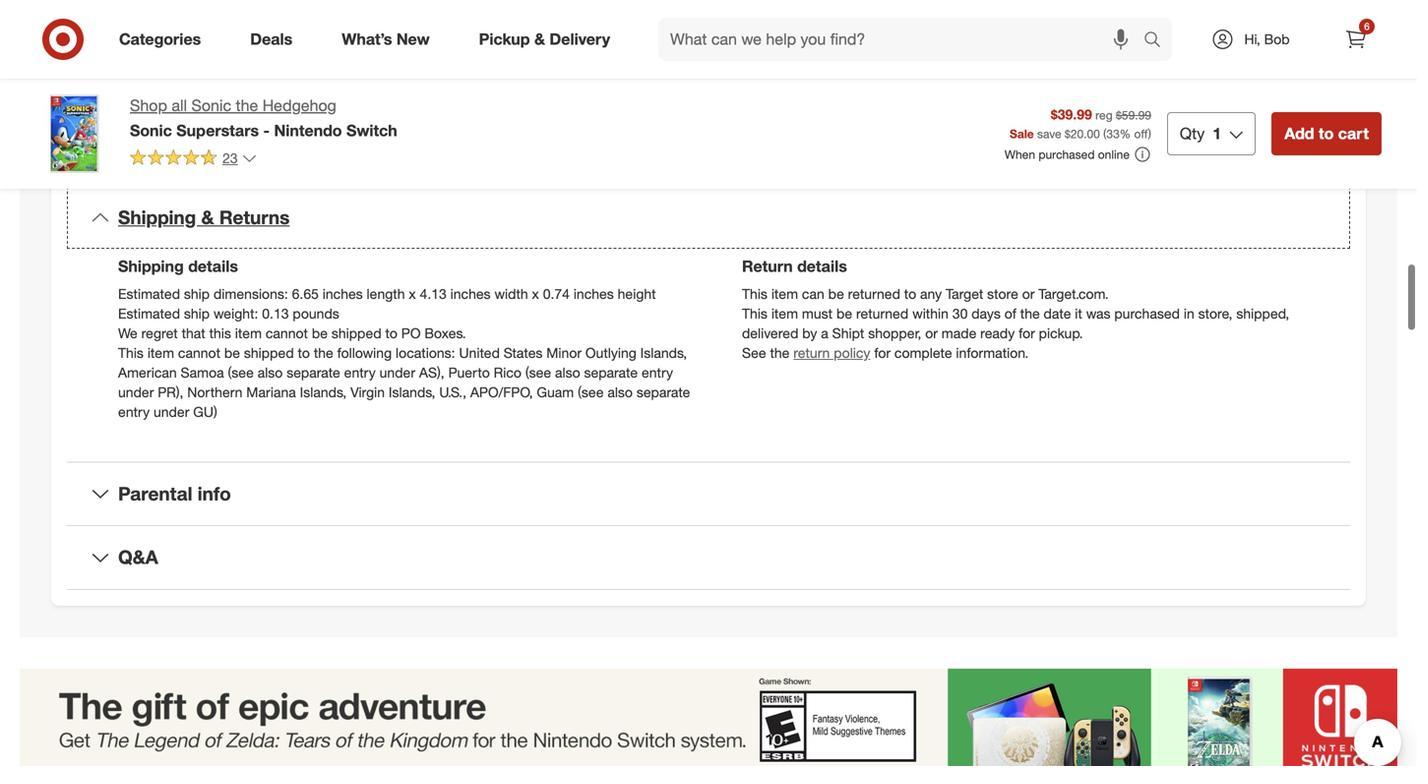 Task type: locate. For each thing, give the bounding box(es) containing it.
0 horizontal spatial :
[[158, 75, 162, 92]]

this down we
[[118, 345, 144, 362]]

1 vertical spatial in
[[1184, 305, 1194, 323]]

details for return
[[797, 257, 847, 276]]

details
[[184, 139, 224, 156], [188, 257, 238, 276], [797, 257, 847, 276]]

above
[[228, 139, 265, 156]]

:
[[249, 15, 253, 32], [158, 75, 162, 92]]

1 horizontal spatial (see
[[525, 364, 551, 382]]

islands, down 'as),'
[[389, 384, 435, 401]]

a
[[821, 325, 828, 342]]

purchased right was
[[1114, 305, 1180, 323]]

item number (dpci) : 207-30-2330
[[118, 15, 337, 32]]

0 vertical spatial this
[[742, 286, 768, 303]]

0 horizontal spatial islands,
[[300, 384, 347, 401]]

for down shopper,
[[874, 345, 891, 362]]

0 vertical spatial estimated
[[118, 286, 180, 303]]

pickup
[[479, 30, 530, 49]]

cannot up samoa
[[178, 345, 220, 362]]

1 x from the left
[[409, 286, 416, 303]]

northern
[[187, 384, 242, 401]]

made
[[166, 75, 201, 92]]

save
[[1037, 126, 1061, 141]]

superstars
[[176, 121, 259, 140]]

sale
[[1010, 126, 1034, 141]]

shipping details estimated ship dimensions: 6.65 inches length x 4.13 inches width x 0.74 inches height estimated ship weight: 0.13 pounds we regret that this item cannot be shipped to po boxes.
[[118, 257, 656, 342]]

1 vertical spatial cannot
[[178, 345, 220, 362]]

& right the pickup
[[534, 30, 545, 49]]

0 horizontal spatial entry
[[118, 404, 150, 421]]

cart
[[1338, 124, 1369, 143]]

if the item details above aren't accurate or complete, we want to know about it.
[[118, 139, 603, 156]]

0 horizontal spatial purchased
[[1039, 147, 1095, 162]]

ship
[[184, 286, 210, 303], [184, 305, 210, 323]]

must
[[802, 305, 833, 323]]

1 horizontal spatial for
[[1019, 325, 1035, 342]]

sonic up superstars
[[191, 96, 231, 115]]

also down minor
[[555, 364, 580, 382]]

or right usa
[[274, 75, 287, 92]]

guam
[[537, 384, 574, 401]]

207-
[[257, 15, 285, 32]]

separate
[[287, 364, 340, 382], [584, 364, 638, 382], [637, 384, 690, 401]]

item up delivered
[[771, 305, 798, 323]]

2 vertical spatial this
[[118, 345, 144, 362]]

$59.99
[[1116, 108, 1151, 123]]

purchased inside return details this item can be returned to any target store or target.com. this item must be returned within 30 days of the date it was purchased in store, shipped, delivered by a shipt shopper, or made ready for pickup. see the return policy for complete information.
[[1114, 305, 1180, 323]]

new
[[396, 30, 430, 49]]

to down pounds
[[298, 345, 310, 362]]

this up delivered
[[742, 305, 768, 323]]

advertisement region
[[20, 669, 1397, 767]]

entry down american
[[118, 404, 150, 421]]

this down return
[[742, 286, 768, 303]]

0 vertical spatial shipped
[[331, 325, 381, 342]]

0 vertical spatial shipping
[[118, 206, 196, 229]]

details inside return details this item can be returned to any target store or target.com. this item must be returned within 30 days of the date it was purchased in store, shipped, delivered by a shipt shopper, or made ready for pickup. see the return policy for complete information.
[[797, 257, 847, 276]]

details inside shipping details estimated ship dimensions: 6.65 inches length x 4.13 inches width x 0.74 inches height estimated ship weight: 0.13 pounds we regret that this item cannot be shipped to po boxes.
[[188, 257, 238, 276]]

purchased
[[1039, 147, 1095, 162], [1114, 305, 1180, 323]]

1 vertical spatial under
[[118, 384, 154, 401]]

sonic
[[191, 96, 231, 115], [130, 121, 172, 140]]

be down the 'this'
[[224, 345, 240, 362]]

under down american
[[118, 384, 154, 401]]

0 horizontal spatial x
[[409, 286, 416, 303]]

to left any at the top right of page
[[904, 286, 916, 303]]

0 vertical spatial &
[[534, 30, 545, 49]]

2 horizontal spatial inches
[[574, 286, 614, 303]]

1 horizontal spatial entry
[[344, 364, 376, 382]]

origin
[[118, 75, 158, 92]]

shipping down 23 link
[[118, 206, 196, 229]]

for right ready
[[1019, 325, 1035, 342]]

0 horizontal spatial sonic
[[130, 121, 172, 140]]

0 vertical spatial sonic
[[191, 96, 231, 115]]

nintendo
[[274, 121, 342, 140]]

minor
[[546, 345, 582, 362]]

in left store,
[[1184, 305, 1194, 323]]

the down delivered
[[770, 345, 790, 362]]

islands, right outlying in the left of the page
[[640, 345, 687, 362]]

width
[[494, 286, 528, 303]]

q&a
[[118, 546, 158, 569]]

item down regret
[[147, 345, 174, 362]]

1 horizontal spatial in
[[1184, 305, 1194, 323]]

(see up "northern"
[[228, 364, 254, 382]]

image of sonic superstars - nintendo switch image
[[35, 94, 114, 173]]

this item cannot be shipped to the following locations:
[[118, 345, 455, 362]]

purchased down "$" at the top right
[[1039, 147, 1095, 162]]

1 vertical spatial purchased
[[1114, 305, 1180, 323]]

(dpci)
[[207, 15, 249, 32]]

1 vertical spatial shipping
[[118, 257, 184, 276]]

shipping inside dropdown button
[[118, 206, 196, 229]]

2 horizontal spatial islands,
[[640, 345, 687, 362]]

to
[[1319, 124, 1334, 143], [500, 139, 512, 156], [904, 286, 916, 303], [385, 325, 397, 342], [298, 345, 310, 362]]

the down pounds
[[314, 345, 333, 362]]

0 horizontal spatial inches
[[323, 286, 363, 303]]

0 horizontal spatial for
[[874, 345, 891, 362]]

1 horizontal spatial &
[[534, 30, 545, 49]]

(see right guam
[[578, 384, 604, 401]]

1 shipping from the top
[[118, 206, 196, 229]]

shop
[[130, 96, 167, 115]]

shipping
[[118, 206, 196, 229], [118, 257, 184, 276]]

1 vertical spatial shipped
[[244, 345, 294, 362]]

: left 207-
[[249, 15, 253, 32]]

0 vertical spatial purchased
[[1039, 147, 1095, 162]]

the inside shop all sonic the hedgehog sonic superstars - nintendo switch
[[236, 96, 258, 115]]

& left 'returns'
[[201, 206, 214, 229]]

x left 0.74
[[532, 286, 539, 303]]

in right made
[[205, 75, 215, 92]]

details up dimensions:
[[188, 257, 238, 276]]

return details this item can be returned to any target store or target.com. this item must be returned within 30 days of the date it was purchased in store, shipped, delivered by a shipt shopper, or made ready for pickup. see the return policy for complete information.
[[742, 257, 1289, 362]]

imported
[[290, 75, 347, 92]]

x left 4.13
[[409, 286, 416, 303]]

as),
[[419, 364, 445, 382]]

1 horizontal spatial shipped
[[331, 325, 381, 342]]

1 inches from the left
[[323, 286, 363, 303]]

or down the within
[[925, 325, 938, 342]]

0.13
[[262, 305, 289, 323]]

shipped up mariana
[[244, 345, 294, 362]]

2 shipping from the top
[[118, 257, 184, 276]]

shipping & returns button
[[67, 186, 1350, 249]]

cannot
[[266, 325, 308, 342], [178, 345, 220, 362]]

entry down following
[[344, 364, 376, 382]]

0 vertical spatial cannot
[[266, 325, 308, 342]]

inches
[[323, 286, 363, 303], [450, 286, 491, 303], [574, 286, 614, 303]]

also up mariana
[[258, 364, 283, 382]]

1 horizontal spatial x
[[532, 286, 539, 303]]

also down outlying in the left of the page
[[607, 384, 633, 401]]

details up can
[[797, 257, 847, 276]]

to inside shipping details estimated ship dimensions: 6.65 inches length x 4.13 inches width x 0.74 inches height estimated ship weight: 0.13 pounds we regret that this item cannot be shipped to po boxes.
[[385, 325, 397, 342]]

what's new link
[[325, 18, 454, 61]]

shop all sonic the hedgehog sonic superstars - nintendo switch
[[130, 96, 397, 140]]

30-
[[285, 15, 306, 32]]

q&a button
[[67, 527, 1350, 589]]

to left po
[[385, 325, 397, 342]]

be down pounds
[[312, 325, 328, 342]]

that
[[182, 325, 205, 342]]

item
[[153, 139, 180, 156], [771, 286, 798, 303], [771, 305, 798, 323], [235, 325, 262, 342], [147, 345, 174, 362]]

for
[[1019, 325, 1035, 342], [874, 345, 891, 362]]

pickup.
[[1039, 325, 1083, 342]]

entry
[[344, 364, 376, 382], [642, 364, 673, 382], [118, 404, 150, 421]]

(see down the states
[[525, 364, 551, 382]]

1 estimated from the top
[[118, 286, 180, 303]]

0 horizontal spatial cannot
[[178, 345, 220, 362]]

united
[[459, 345, 500, 362]]

search button
[[1135, 18, 1182, 65]]

complete,
[[381, 139, 441, 156]]

the right if in the left top of the page
[[130, 139, 149, 156]]

4.13
[[420, 286, 447, 303]]

inches right 4.13
[[450, 286, 491, 303]]

0 horizontal spatial in
[[205, 75, 215, 92]]

height
[[618, 286, 656, 303]]

we
[[118, 325, 138, 342]]

0 vertical spatial in
[[205, 75, 215, 92]]

in inside return details this item can be returned to any target store or target.com. this item must be returned within 30 days of the date it was purchased in store, shipped, delivered by a shipt shopper, or made ready for pickup. see the return policy for complete information.
[[1184, 305, 1194, 323]]

to right the want
[[500, 139, 512, 156]]

virgin
[[350, 384, 385, 401]]

islands, left the virgin
[[300, 384, 347, 401]]

& inside dropdown button
[[201, 206, 214, 229]]

1 horizontal spatial :
[[249, 15, 253, 32]]

1 horizontal spatial also
[[555, 364, 580, 382]]

1 vertical spatial ship
[[184, 305, 210, 323]]

cannot up the this item cannot be shipped to the following locations:
[[266, 325, 308, 342]]

see
[[742, 345, 766, 362]]

online
[[1098, 147, 1130, 162]]

length
[[367, 286, 405, 303]]

islands,
[[640, 345, 687, 362], [300, 384, 347, 401], [389, 384, 435, 401]]

& for shipping
[[201, 206, 214, 229]]

parental info
[[118, 482, 231, 505]]

know
[[516, 139, 549, 156]]

item left can
[[771, 286, 798, 303]]

deals link
[[233, 18, 317, 61]]

sonic down 'shop'
[[130, 121, 172, 140]]

inches up pounds
[[323, 286, 363, 303]]

details for shipping
[[188, 257, 238, 276]]

shipping inside shipping details estimated ship dimensions: 6.65 inches length x 4.13 inches width x 0.74 inches height estimated ship weight: 0.13 pounds we regret that this item cannot be shipped to po boxes.
[[118, 257, 184, 276]]

under down the pr),
[[154, 404, 189, 421]]

2 ship from the top
[[184, 305, 210, 323]]

0 horizontal spatial &
[[201, 206, 214, 229]]

date
[[1044, 305, 1071, 323]]

2 horizontal spatial also
[[607, 384, 633, 401]]

0 vertical spatial ship
[[184, 286, 210, 303]]

what's
[[342, 30, 392, 49]]

the
[[219, 75, 239, 92], [236, 96, 258, 115], [130, 139, 149, 156], [1020, 305, 1040, 323], [314, 345, 333, 362], [770, 345, 790, 362]]

estimated
[[118, 286, 180, 303], [118, 305, 180, 323]]

or right "store"
[[1022, 286, 1035, 303]]

$39.99
[[1051, 106, 1092, 123]]

usa
[[243, 75, 270, 92]]

3 inches from the left
[[574, 286, 614, 303]]

this
[[209, 325, 231, 342]]

made
[[942, 325, 976, 342]]

we
[[445, 139, 463, 156]]

1 vertical spatial &
[[201, 206, 214, 229]]

locations:
[[396, 345, 455, 362]]

entry down height
[[642, 364, 673, 382]]

to right 'add'
[[1319, 124, 1334, 143]]

inches right 0.74
[[574, 286, 614, 303]]

shipped up following
[[331, 325, 381, 342]]

shipping for shipping & returns
[[118, 206, 196, 229]]

1 horizontal spatial inches
[[450, 286, 491, 303]]

shipping up regret
[[118, 257, 184, 276]]

1 horizontal spatial cannot
[[266, 325, 308, 342]]

reg
[[1095, 108, 1113, 123]]

1 horizontal spatial purchased
[[1114, 305, 1180, 323]]

1 vertical spatial estimated
[[118, 305, 180, 323]]

the left usa
[[219, 75, 239, 92]]

: left made
[[158, 75, 162, 92]]

the down usa
[[236, 96, 258, 115]]

20.00
[[1070, 126, 1100, 141]]

under down 'locations:'
[[379, 364, 415, 382]]

or
[[274, 75, 287, 92], [364, 139, 377, 156], [1022, 286, 1035, 303], [925, 325, 938, 342]]

item down weight:
[[235, 325, 262, 342]]



Task type: vqa. For each thing, say whether or not it's contained in the screenshot.
fit
no



Task type: describe. For each thing, give the bounding box(es) containing it.
store
[[987, 286, 1018, 303]]

6
[[1364, 20, 1370, 32]]

u.s.,
[[439, 384, 466, 401]]

item inside shipping details estimated ship dimensions: 6.65 inches length x 4.13 inches width x 0.74 inches height estimated ship weight: 0.13 pounds we regret that this item cannot be shipped to po boxes.
[[235, 325, 262, 342]]

shipped,
[[1236, 305, 1289, 323]]

return
[[742, 257, 793, 276]]

aren't
[[269, 139, 303, 156]]

days
[[972, 305, 1001, 323]]

cannot inside shipping details estimated ship dimensions: 6.65 inches length x 4.13 inches width x 0.74 inches height estimated ship weight: 0.13 pounds we regret that this item cannot be shipped to po boxes.
[[266, 325, 308, 342]]

when
[[1005, 147, 1035, 162]]

(
[[1103, 126, 1107, 141]]

complete
[[894, 345, 952, 362]]

shipping for shipping details estimated ship dimensions: 6.65 inches length x 4.13 inches width x 0.74 inches height estimated ship weight: 0.13 pounds we regret that this item cannot be shipped to po boxes.
[[118, 257, 184, 276]]

add to cart button
[[1272, 112, 1382, 155]]

6.65
[[292, 286, 319, 303]]

be inside shipping details estimated ship dimensions: 6.65 inches length x 4.13 inches width x 0.74 inches height estimated ship weight: 0.13 pounds we regret that this item cannot be shipped to po boxes.
[[312, 325, 328, 342]]

any
[[920, 286, 942, 303]]

0 vertical spatial for
[[1019, 325, 1035, 342]]

2 estimated from the top
[[118, 305, 180, 323]]

1 ship from the top
[[184, 286, 210, 303]]

origin : made in the usa or imported
[[118, 75, 347, 92]]

po
[[401, 325, 421, 342]]

)
[[1148, 126, 1151, 141]]

parental info button
[[67, 463, 1350, 526]]

was
[[1086, 305, 1111, 323]]

0.74
[[543, 286, 570, 303]]

2 vertical spatial under
[[154, 404, 189, 421]]

0 vertical spatial under
[[379, 364, 415, 382]]

1 vertical spatial returned
[[856, 305, 909, 323]]

pr),
[[158, 384, 183, 401]]

pickup & delivery
[[479, 30, 610, 49]]

within
[[912, 305, 949, 323]]

$39.99 reg $59.99 sale save $ 20.00 ( 33 % off )
[[1010, 106, 1151, 141]]

switch
[[346, 121, 397, 140]]

categories link
[[102, 18, 226, 61]]

off
[[1134, 126, 1148, 141]]

all
[[172, 96, 187, 115]]

mariana
[[246, 384, 296, 401]]

& for pickup
[[534, 30, 545, 49]]

the right 'of'
[[1020, 305, 1040, 323]]

details left above
[[184, 139, 224, 156]]

1 horizontal spatial islands,
[[389, 384, 435, 401]]

item down the all
[[153, 139, 180, 156]]

it
[[1075, 305, 1082, 323]]

add to cart
[[1284, 124, 1369, 143]]

hi, bob
[[1244, 31, 1290, 48]]

delivery
[[550, 30, 610, 49]]

store,
[[1198, 305, 1233, 323]]

1 vertical spatial this
[[742, 305, 768, 323]]

can
[[802, 286, 824, 303]]

item
[[118, 15, 147, 32]]

samoa
[[181, 364, 224, 382]]

states
[[504, 345, 543, 362]]

pickup & delivery link
[[462, 18, 635, 61]]

following
[[337, 345, 392, 362]]

delivered
[[742, 325, 798, 342]]

0 vertical spatial :
[[249, 15, 253, 32]]

accurate
[[307, 139, 360, 156]]

0 horizontal spatial (see
[[228, 364, 254, 382]]

returns
[[219, 206, 290, 229]]

to inside add to cart button
[[1319, 124, 1334, 143]]

What can we help you find? suggestions appear below search field
[[658, 18, 1148, 61]]

2 horizontal spatial entry
[[642, 364, 673, 382]]

shipping & returns
[[118, 206, 290, 229]]

0 horizontal spatial also
[[258, 364, 283, 382]]

when purchased online
[[1005, 147, 1130, 162]]

6 link
[[1334, 18, 1378, 61]]

be right can
[[828, 286, 844, 303]]

boxes.
[[424, 325, 466, 342]]

shipped inside shipping details estimated ship dimensions: 6.65 inches length x 4.13 inches width x 0.74 inches height estimated ship weight: 0.13 pounds we regret that this item cannot be shipped to po boxes.
[[331, 325, 381, 342]]

search
[[1135, 32, 1182, 51]]

1 horizontal spatial sonic
[[191, 96, 231, 115]]

be up shipt
[[836, 305, 852, 323]]

return policy link
[[793, 345, 870, 362]]

1 vertical spatial sonic
[[130, 121, 172, 140]]

2 x from the left
[[532, 286, 539, 303]]

0 horizontal spatial shipped
[[244, 345, 294, 362]]

parental
[[118, 482, 192, 505]]

0 vertical spatial returned
[[848, 286, 900, 303]]

weight:
[[214, 305, 258, 323]]

bob
[[1264, 31, 1290, 48]]

23
[[222, 149, 238, 167]]

it.
[[592, 139, 603, 156]]

2 inches from the left
[[450, 286, 491, 303]]

1 vertical spatial for
[[874, 345, 891, 362]]

regret
[[141, 325, 178, 342]]

qty 1
[[1180, 124, 1221, 143]]

33
[[1107, 126, 1120, 141]]

to inside return details this item can be returned to any target store or target.com. this item must be returned within 30 days of the date it was purchased in store, shipped, delivered by a shipt shopper, or made ready for pickup. see the return policy for complete information.
[[904, 286, 916, 303]]

want
[[467, 139, 496, 156]]

1 vertical spatial :
[[158, 75, 162, 92]]

target.com.
[[1038, 286, 1109, 303]]

of
[[1005, 305, 1016, 323]]

gu)
[[193, 404, 217, 421]]

policy
[[834, 345, 870, 362]]

information.
[[956, 345, 1029, 362]]

or right accurate
[[364, 139, 377, 156]]

if
[[118, 139, 126, 156]]

$
[[1065, 126, 1070, 141]]

30
[[952, 305, 968, 323]]

2 horizontal spatial (see
[[578, 384, 604, 401]]



